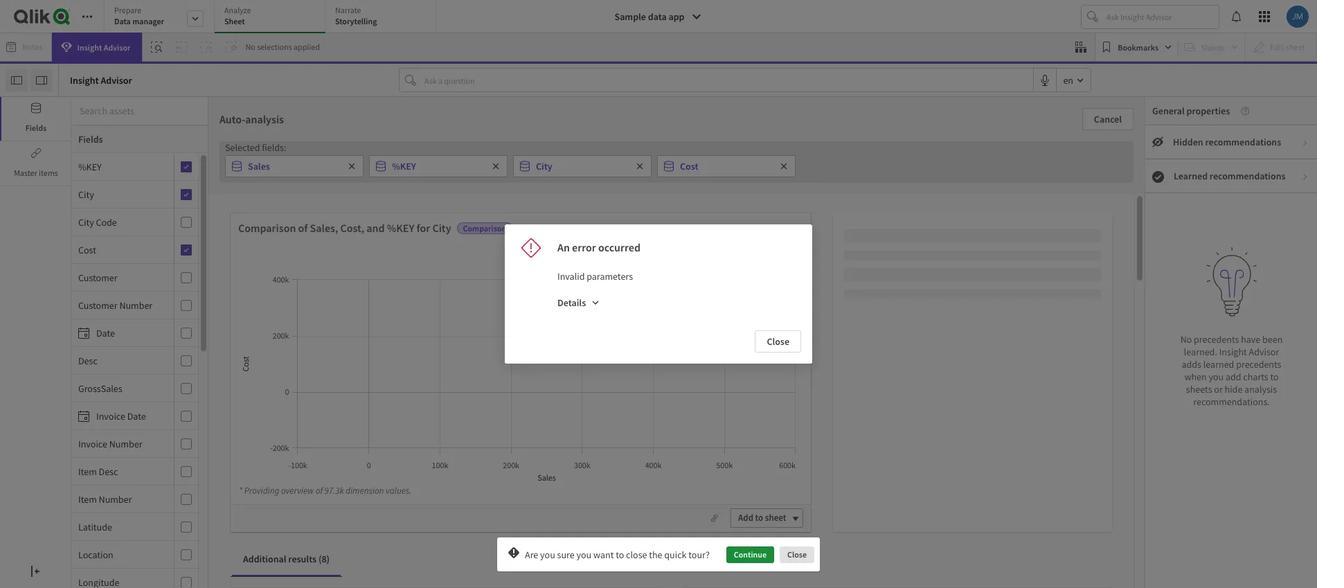 Task type: locate. For each thing, give the bounding box(es) containing it.
learned
[[1174, 170, 1208, 182]]

1 horizontal spatial for
[[491, 396, 503, 409]]

new for find
[[609, 377, 626, 390]]

dimension
[[346, 485, 384, 497]]

ask
[[622, 398, 635, 409]]

2 horizontal spatial sheet.
[[845, 417, 869, 429]]

the right in
[[671, 377, 684, 390]]

. inside . any found insights can be saved to this sheet.
[[702, 396, 704, 409]]

1 vertical spatial found
[[589, 417, 613, 429]]

data left app
[[648, 10, 667, 23]]

2 vertical spatial this
[[508, 436, 523, 448]]

item for item number
[[78, 493, 97, 505]]

sheet. inside to start creating visualizations and build your new sheet.
[[845, 417, 869, 429]]

overview
[[281, 485, 314, 497]]

precedents down have
[[1236, 358, 1282, 370]]

insights down generate
[[411, 436, 442, 448]]

customer inside menu item
[[78, 271, 117, 284]]

1 vertical spatial customer
[[78, 299, 117, 311]]

found
[[884, 226, 912, 240], [589, 417, 613, 429]]

menu containing %key
[[71, 153, 208, 588]]

date down customer number
[[96, 327, 115, 339]]

comparison down choose
[[463, 223, 506, 233]]

3 deselect field image from the left
[[780, 162, 788, 170]]

hide
[[1225, 383, 1243, 395]]

cost up "started" on the right of page
[[680, 160, 699, 172]]

0 vertical spatial close
[[767, 335, 790, 348]]

date menu item
[[71, 319, 198, 347]]

continue button
[[726, 546, 774, 563]]

create
[[788, 350, 819, 364]]

1 vertical spatial .
[[506, 415, 508, 428]]

1 vertical spatial this
[[713, 417, 728, 429]]

explore
[[441, 350, 477, 364], [408, 377, 438, 390]]

invoice
[[96, 410, 125, 422], [78, 437, 107, 450]]

0 vertical spatial recommendations
[[1205, 136, 1281, 148]]

0 horizontal spatial the
[[479, 350, 495, 364]]

edit image
[[803, 378, 820, 391]]

insight
[[77, 42, 102, 52], [70, 74, 99, 86], [1219, 346, 1247, 358], [637, 398, 663, 409], [439, 416, 466, 427]]

close up "create"
[[767, 335, 790, 348]]

. any found insights can be saved to this sheet.
[[589, 396, 728, 448]]

menu inside choose an option below to get started adding to this sheet... application
[[71, 153, 208, 588]]

this down the save
[[508, 436, 523, 448]]

cost inside menu item
[[78, 243, 96, 256]]

sales down selected fields: on the top left of the page
[[248, 160, 270, 172]]

invoice up item desc at the bottom left
[[78, 437, 107, 450]]

sales
[[248, 160, 270, 172], [1028, 269, 1049, 281]]

1 vertical spatial invoice
[[78, 437, 107, 450]]

menu
[[71, 153, 208, 588]]

0 vertical spatial number
[[119, 299, 153, 311]]

to right saved
[[703, 417, 711, 429]]

your inside explore your data directly or let qlik generate insights for you with
[[440, 377, 459, 390]]

no for no precedents have been learned. insight advisor adds learned precedents when you add charts to sheets or hide analysis recommendations.
[[1181, 333, 1192, 346]]

is
[[982, 269, 989, 281]]

insights inside '. save any insights you discover to this sheet.'
[[411, 436, 442, 448]]

0 horizontal spatial and
[[367, 221, 385, 235]]

0 vertical spatial precedents
[[1194, 333, 1239, 346]]

1 item from the top
[[78, 465, 97, 478]]

no up adds
[[1181, 333, 1192, 346]]

sheet. down can
[[646, 436, 671, 448]]

insights down directly
[[458, 396, 489, 409]]

insights left in
[[628, 377, 659, 390]]

recommendations down help icon
[[1205, 136, 1281, 148]]

0 horizontal spatial fields
[[25, 123, 47, 133]]

advisor inside no precedents have been learned. insight advisor adds learned precedents when you add charts to sheets or hide analysis recommendations.
[[1249, 346, 1279, 358]]

and inside to start creating visualizations and build your new sheet.
[[864, 398, 880, 411]]

sales right between
[[1028, 269, 1049, 281]]

number inside menu item
[[119, 299, 153, 311]]

recommendations inside learned recommendations button
[[1210, 170, 1286, 182]]

sheet. down the visualizations
[[845, 417, 869, 429]]

1 vertical spatial for
[[491, 396, 503, 409]]

or inside no precedents have been learned. insight advisor adds learned precedents when you add charts to sheets or hide analysis recommendations.
[[1214, 383, 1223, 395]]

1 vertical spatial sheet
[[765, 512, 786, 524]]

cancel button
[[1082, 108, 1134, 130]]

and for build
[[864, 398, 880, 411]]

to inside no precedents have been learned. insight advisor adds learned precedents when you add charts to sheets or hide analysis recommendations.
[[1271, 370, 1279, 383]]

2 master items button from the left
[[1, 142, 71, 186]]

occurred
[[598, 240, 641, 254]]

close button right continue button
[[780, 546, 814, 563]]

0 horizontal spatial found
[[589, 417, 613, 429]]

with
[[522, 396, 540, 409]]

97.3k
[[325, 485, 344, 497]]

have
[[618, 350, 642, 364]]

1 vertical spatial of
[[316, 485, 323, 497]]

0 vertical spatial explore
[[441, 350, 477, 364]]

insight advisor button
[[52, 33, 142, 62]]

1 deselect field image from the left
[[492, 162, 500, 170]]

of left 97.3k
[[316, 485, 323, 497]]

you inside '. save any insights you discover to this sheet.'
[[444, 436, 459, 448]]

hidden
[[1173, 136, 1204, 148]]

0 horizontal spatial this
[[508, 436, 523, 448]]

0 horizontal spatial .
[[506, 415, 508, 428]]

. left "any"
[[702, 396, 704, 409]]

1 vertical spatial the
[[671, 377, 684, 390]]

new right "create"
[[821, 350, 841, 364]]

your up generate
[[440, 377, 459, 390]]

0 horizontal spatial comparison
[[238, 221, 296, 235]]

number inside 'menu item'
[[99, 493, 132, 505]]

selections
[[257, 42, 292, 52]]

0 vertical spatial invoice
[[96, 410, 125, 422]]

edit
[[820, 379, 835, 391]]

precedents up learned
[[1194, 333, 1239, 346]]

sheet. inside '. save any insights you discover to this sheet.'
[[524, 436, 549, 448]]

2 horizontal spatial deselect field image
[[780, 162, 788, 170]]

data left directly
[[461, 377, 479, 390]]

1 horizontal spatial cost
[[680, 160, 699, 172]]

insight inside no precedents have been learned. insight advisor adds learned precedents when you add charts to sheets or hide analysis recommendations.
[[1219, 346, 1247, 358]]

1 horizontal spatial your
[[805, 417, 824, 429]]

tab list containing prepare
[[104, 0, 441, 35]]

1 vertical spatial recommendations
[[1210, 170, 1286, 182]]

customer
[[78, 271, 117, 284], [78, 299, 117, 311]]

data inside explore your data directly or let qlik generate insights for you with
[[461, 377, 479, 390]]

and right between
[[1051, 269, 1067, 281]]

insight advisor up discover
[[439, 416, 497, 427]]

0 horizontal spatial your
[[440, 377, 459, 390]]

fields up %key button
[[78, 133, 103, 145]]

1 vertical spatial analysis
[[1245, 383, 1277, 395]]

details button
[[558, 289, 793, 317]]

to right discover
[[497, 436, 506, 448]]

1 vertical spatial explore
[[408, 377, 438, 390]]

latitude menu item
[[71, 513, 198, 541]]

additional results (8)
[[243, 553, 330, 565]]

any
[[532, 415, 546, 428]]

at
[[850, 281, 858, 294]]

desc down invoice number
[[99, 465, 118, 478]]

tab list
[[104, 0, 441, 35]]

city code button
[[71, 216, 171, 228]]

1 horizontal spatial analysis
[[1245, 383, 1277, 395]]

the right close at the bottom of the page
[[649, 549, 663, 561]]

close
[[626, 549, 647, 561]]

1 horizontal spatial sales
[[1028, 269, 1049, 281]]

new down the visualizations
[[826, 417, 843, 429]]

cancel
[[1094, 113, 1122, 125]]

cost down city code
[[78, 243, 96, 256]]

sheet inside button
[[765, 512, 786, 524]]

you right the are
[[540, 549, 555, 561]]

help image
[[1230, 107, 1250, 115]]

invoice inside menu item
[[96, 410, 125, 422]]

sheet right the edit
[[837, 379, 858, 391]]

0 horizontal spatial date
[[96, 327, 115, 339]]

0 vertical spatial the
[[479, 350, 495, 364]]

an
[[558, 240, 570, 254]]

1 vertical spatial close button
[[780, 546, 814, 563]]

0 vertical spatial for
[[417, 221, 430, 235]]

are you sure you want to close the quick tour? alert
[[497, 537, 820, 571]]

0 horizontal spatial deselect field image
[[492, 162, 500, 170]]

0 horizontal spatial explore
[[408, 377, 438, 390]]

cost
[[680, 160, 699, 172], [78, 243, 96, 256]]

1 horizontal spatial date
[[127, 410, 146, 422]]

analysis up selected fields: on the top left of the page
[[245, 112, 284, 126]]

insight advisor inside dropdown button
[[77, 42, 131, 52]]

0 vertical spatial .
[[702, 396, 704, 409]]

0 vertical spatial item
[[78, 465, 97, 478]]

. left the save
[[506, 415, 508, 428]]

explore for explore your data directly or let qlik generate insights for you with
[[408, 377, 438, 390]]

0 vertical spatial analysis
[[245, 112, 284, 126]]

this down "any"
[[713, 417, 728, 429]]

comparison for comparison
[[463, 223, 506, 233]]

your inside to start creating visualizations and build your new sheet.
[[805, 417, 824, 429]]

item inside 'menu item'
[[78, 493, 97, 505]]

learned
[[1204, 358, 1234, 370]]

invoice inside "menu item"
[[78, 437, 107, 450]]

the highest mutual dependence is between sales and %key at 35.6%.
[[850, 269, 1092, 294]]

item inside menu item
[[78, 465, 97, 478]]

no for no selections applied
[[246, 42, 255, 52]]

. inside '. save any insights you discover to this sheet.'
[[506, 415, 508, 428]]

customer menu item
[[71, 264, 198, 292]]

no
[[246, 42, 255, 52], [1181, 333, 1192, 346]]

invoice for invoice date
[[96, 410, 125, 422]]

1 horizontal spatial fields
[[78, 133, 103, 145]]

number for invoice number
[[109, 437, 142, 450]]

insights
[[844, 226, 882, 240]]

you left discover
[[444, 436, 459, 448]]

invoice date button
[[71, 410, 171, 422]]

1 horizontal spatial sheet.
[[646, 436, 671, 448]]

0 vertical spatial no
[[246, 42, 255, 52]]

saved
[[677, 417, 701, 429]]

en
[[1063, 74, 1074, 86]]

directly
[[481, 377, 511, 390]]

you left with
[[505, 396, 520, 409]]

to inside alert
[[616, 549, 624, 561]]

insight advisor down data
[[77, 42, 131, 52]]

0 horizontal spatial or
[[513, 377, 522, 390]]

you inside no precedents have been learned. insight advisor adds learned precedents when you add charts to sheets or hide analysis recommendations.
[[1209, 370, 1224, 383]]

small image
[[1152, 171, 1164, 183]]

choose
[[451, 190, 503, 211]]

explore up explore your data directly or let qlik generate insights for you with
[[441, 350, 477, 364]]

1 horizontal spatial deselect field image
[[636, 162, 644, 170]]

number down "invoice date" button
[[109, 437, 142, 450]]

the inside alert
[[649, 549, 663, 561]]

found down the 'find'
[[589, 417, 613, 429]]

0 horizontal spatial cost
[[78, 243, 96, 256]]

item number button
[[71, 493, 171, 505]]

add to sheet
[[738, 512, 786, 524]]

0 vertical spatial this
[[787, 190, 812, 211]]

charts
[[1243, 370, 1269, 383]]

new
[[821, 350, 841, 364], [609, 377, 626, 390], [826, 417, 843, 429]]

sheet.
[[845, 417, 869, 429], [524, 436, 549, 448], [646, 436, 671, 448]]

invoice number button
[[71, 437, 171, 450]]

to right want at the bottom left
[[616, 549, 624, 561]]

of left the sales,
[[298, 221, 308, 235]]

2 horizontal spatial and
[[1051, 269, 1067, 281]]

1 horizontal spatial this
[[713, 417, 728, 429]]

0 vertical spatial close button
[[755, 330, 801, 353]]

2 customer from the top
[[78, 299, 117, 311]]

sheet. for analytics
[[845, 417, 869, 429]]

0 horizontal spatial of
[[298, 221, 308, 235]]

1 vertical spatial date
[[127, 410, 146, 422]]

sheet. down any
[[524, 436, 549, 448]]

1 vertical spatial close
[[788, 549, 807, 559]]

2 vertical spatial number
[[99, 493, 132, 505]]

the up directly
[[479, 350, 495, 364]]

this left sheet...
[[787, 190, 812, 211]]

location button
[[71, 548, 171, 561]]

1 horizontal spatial and
[[864, 398, 880, 411]]

1 vertical spatial number
[[109, 437, 142, 450]]

insight advisor down insight advisor dropdown button
[[70, 74, 132, 86]]

general properties
[[1152, 105, 1230, 117]]

save
[[510, 415, 530, 428]]

0 vertical spatial found
[[884, 226, 912, 240]]

or left let
[[513, 377, 522, 390]]

1 horizontal spatial comparison
[[463, 223, 506, 233]]

number inside "menu item"
[[109, 437, 142, 450]]

code
[[96, 216, 117, 228]]

item number menu item
[[71, 486, 198, 513]]

analysis
[[245, 112, 284, 126], [1245, 383, 1277, 395]]

1 vertical spatial desc
[[99, 465, 118, 478]]

1 vertical spatial cost
[[78, 243, 96, 256]]

advisor up be
[[665, 398, 693, 409]]

fields
[[25, 123, 47, 133], [78, 133, 103, 145]]

recommendations for learned recommendations
[[1210, 170, 1286, 182]]

this
[[787, 190, 812, 211], [713, 417, 728, 429], [508, 436, 523, 448]]

no left selections
[[246, 42, 255, 52]]

number up latitude button
[[99, 493, 132, 505]]

using
[[706, 377, 728, 390]]

invoice number menu item
[[71, 430, 198, 458]]

0 vertical spatial date
[[96, 327, 115, 339]]

cost,
[[340, 221, 364, 235]]

date
[[96, 327, 115, 339], [127, 410, 146, 422]]

0 vertical spatial your
[[440, 377, 459, 390]]

your down the visualizations
[[805, 417, 824, 429]]

no inside no precedents have been learned. insight advisor adds learned precedents when you add charts to sheets or hide analysis recommendations.
[[1181, 333, 1192, 346]]

date down grosssales menu item
[[127, 410, 146, 422]]

sheet right add
[[765, 512, 786, 524]]

between
[[990, 269, 1026, 281]]

sample data app button
[[606, 6, 711, 28]]

for inside explore your data directly or let qlik generate insights for you with
[[491, 396, 503, 409]]

analyze
[[224, 5, 251, 15]]

1 customer from the top
[[78, 271, 117, 284]]

selections tool image
[[1076, 42, 1087, 53]]

0 vertical spatial sales
[[248, 160, 270, 172]]

customer up customer number
[[78, 271, 117, 284]]

insights inside . any found insights can be saved to this sheet.
[[615, 417, 647, 429]]

start
[[879, 378, 898, 390]]

values.
[[386, 485, 412, 497]]

2 vertical spatial the
[[649, 549, 663, 561]]

advisor up 'charts'
[[1249, 346, 1279, 358]]

bookmarks
[[1118, 42, 1159, 52]]

advisor down data
[[104, 42, 131, 52]]

or inside explore your data directly or let qlik generate insights for you with
[[513, 377, 522, 390]]

1 vertical spatial and
[[1051, 269, 1067, 281]]

recommendations inside hidden recommendations button
[[1205, 136, 1281, 148]]

adds
[[1182, 358, 1202, 370]]

close
[[767, 335, 790, 348], [788, 549, 807, 559]]

1 vertical spatial no
[[1181, 333, 1192, 346]]

for
[[417, 221, 430, 235], [491, 396, 503, 409]]

insight inside dropdown button
[[77, 42, 102, 52]]

1 vertical spatial insight advisor
[[70, 74, 132, 86]]

sheet. inside . any found insights can be saved to this sheet.
[[646, 436, 671, 448]]

1 vertical spatial item
[[78, 493, 97, 505]]

fields up master items
[[25, 123, 47, 133]]

you left add
[[1209, 370, 1224, 383]]

advisor up discover
[[468, 416, 497, 427]]

and left build
[[864, 398, 880, 411]]

be
[[665, 417, 675, 429]]

en button
[[1057, 69, 1091, 91]]

2 item from the top
[[78, 493, 97, 505]]

0 vertical spatial and
[[367, 221, 385, 235]]

customer inside menu item
[[78, 299, 117, 311]]

explore up generate
[[408, 377, 438, 390]]

1 horizontal spatial explore
[[441, 350, 477, 364]]

1 horizontal spatial or
[[1214, 383, 1223, 395]]

data inside sample data app button
[[648, 10, 667, 23]]

item desc
[[78, 465, 118, 478]]

2 vertical spatial insight advisor
[[439, 416, 497, 427]]

0 vertical spatial new
[[821, 350, 841, 364]]

0 vertical spatial customer
[[78, 271, 117, 284]]

advisor
[[104, 42, 131, 52], [101, 74, 132, 86], [1249, 346, 1279, 358], [665, 398, 693, 409], [468, 416, 497, 427]]

your
[[440, 377, 459, 390], [805, 417, 824, 429]]

%key
[[392, 160, 416, 172], [78, 160, 102, 173], [387, 221, 414, 235], [1068, 269, 1092, 281]]

1 horizontal spatial .
[[702, 396, 704, 409]]

1 horizontal spatial found
[[884, 226, 912, 240]]

item up the latitude
[[78, 493, 97, 505]]

recommendations down hidden recommendations button
[[1210, 170, 1286, 182]]

city down choose
[[432, 221, 451, 235]]

deselect field image
[[492, 162, 500, 170], [636, 162, 644, 170], [780, 162, 788, 170]]

insights down ask
[[615, 417, 647, 429]]

invoice up invoice number
[[96, 410, 125, 422]]

0 horizontal spatial sheet.
[[524, 436, 549, 448]]

1 vertical spatial new
[[609, 377, 626, 390]]

0 vertical spatial insight advisor
[[77, 42, 131, 52]]

item up item number
[[78, 465, 97, 478]]

to right add
[[755, 512, 763, 524]]

0 horizontal spatial sales
[[248, 160, 270, 172]]

and right cost,
[[367, 221, 385, 235]]

city left code
[[78, 216, 94, 228]]

%key button
[[71, 160, 171, 173]]

1 vertical spatial sales
[[1028, 269, 1049, 281]]

to left start
[[869, 378, 877, 390]]

question?
[[652, 350, 699, 364]]

. save any insights you discover to this sheet.
[[411, 415, 549, 448]]

or left hide
[[1214, 383, 1223, 395]]

insights
[[628, 377, 659, 390], [458, 396, 489, 409], [615, 417, 647, 429], [411, 436, 442, 448]]

number down 'customer' menu item
[[119, 299, 153, 311]]

invalid
[[558, 270, 585, 283]]

city
[[536, 160, 553, 172], [78, 188, 94, 201], [78, 216, 94, 228], [432, 221, 451, 235]]

close right continue
[[788, 549, 807, 559]]

1 horizontal spatial the
[[649, 549, 663, 561]]

comparison left the sales,
[[238, 221, 296, 235]]

close button up "use"
[[755, 330, 801, 353]]

2 vertical spatial and
[[864, 398, 880, 411]]

explore inside explore your data directly or let qlik generate insights for you with
[[408, 377, 438, 390]]

1 horizontal spatial no
[[1181, 333, 1192, 346]]

fields:
[[262, 141, 286, 154]]

%key menu item
[[71, 153, 198, 181]]

found right "insights"
[[884, 226, 912, 240]]

1 horizontal spatial sheet
[[837, 379, 858, 391]]

1 vertical spatial your
[[805, 417, 824, 429]]

analysis right hide
[[1245, 383, 1277, 395]]

2 deselect field image from the left
[[636, 162, 644, 170]]

new for create
[[821, 350, 841, 364]]

this inside '. save any insights you discover to this sheet.'
[[508, 436, 523, 448]]

this inside . any found insights can be saved to this sheet.
[[713, 417, 728, 429]]

to start creating visualizations and build your new sheet.
[[772, 378, 902, 429]]

deselect field image for cost
[[780, 162, 788, 170]]

city up city code
[[78, 188, 94, 201]]

to right 'charts'
[[1271, 370, 1279, 383]]

number for item number
[[99, 493, 132, 505]]

desc up the grosssales
[[78, 354, 98, 367]]

fields button
[[0, 97, 71, 141], [1, 97, 71, 141], [71, 125, 208, 153]]

customer up "date" button
[[78, 299, 117, 311]]

new right the 'find'
[[609, 377, 626, 390]]

0 vertical spatial desc
[[78, 354, 98, 367]]

and for %key
[[367, 221, 385, 235]]

analysis inside no precedents have been learned. insight advisor adds learned precedents when you add charts to sheets or hide analysis recommendations.
[[1245, 383, 1277, 395]]



Task type: vqa. For each thing, say whether or not it's contained in the screenshot.
Catalog LINK
no



Task type: describe. For each thing, give the bounding box(es) containing it.
explore your data directly or let qlik generate insights for you with
[[408, 377, 552, 409]]

desc menu item
[[71, 347, 198, 375]]

city code
[[78, 216, 117, 228]]

city up option
[[536, 160, 553, 172]]

customer for customer
[[78, 271, 117, 284]]

invalid parameters
[[558, 270, 633, 283]]

city menu item
[[71, 181, 198, 208]]

sheet. for data
[[524, 436, 549, 448]]

. for question?
[[702, 396, 704, 409]]

close inside are you sure you want to close the quick tour? alert
[[788, 549, 807, 559]]

when
[[1185, 370, 1207, 383]]

mutual
[[899, 269, 928, 281]]

below
[[576, 190, 619, 211]]

found inside . any found insights can be saved to this sheet.
[[589, 417, 613, 429]]

to inside button
[[755, 512, 763, 524]]

0 horizontal spatial for
[[417, 221, 430, 235]]

bookmarks button
[[1099, 36, 1175, 58]]

selected
[[225, 141, 260, 154]]

and inside the highest mutual dependence is between sales and %key at 35.6%.
[[1051, 269, 1067, 281]]

customer number
[[78, 299, 153, 311]]

let
[[524, 377, 534, 390]]

grosssales menu item
[[71, 375, 198, 402]]

are you sure you want to close the quick tour?
[[525, 549, 710, 561]]

recommendations for hidden recommendations
[[1205, 136, 1281, 148]]

want
[[594, 549, 614, 561]]

adding
[[717, 190, 766, 211]]

auto-analysis
[[220, 112, 284, 126]]

narrate storytelling
[[335, 5, 377, 26]]

cost menu item
[[71, 236, 198, 264]]

no selections applied
[[246, 42, 320, 52]]

0 horizontal spatial analysis
[[245, 112, 284, 126]]

general
[[1152, 105, 1185, 117]]

1 vertical spatial precedents
[[1236, 358, 1282, 370]]

to inside to start creating visualizations and build your new sheet.
[[869, 378, 877, 390]]

dependence
[[930, 269, 980, 281]]

learned recommendations
[[1174, 170, 1286, 182]]

choose an option below to get started adding to this sheet...
[[451, 190, 866, 211]]

comparison for comparison of sales, cost, and %key for city
[[238, 221, 296, 235]]

use
[[777, 378, 794, 390]]

number for customer number
[[119, 299, 153, 311]]

hide properties image
[[36, 74, 47, 86]]

qlik
[[536, 377, 552, 390]]

tab list inside choose an option below to get started adding to this sheet... application
[[104, 0, 441, 35]]

an error occurred
[[558, 240, 641, 254]]

find new insights in the data using
[[589, 377, 728, 390]]

35.6%.
[[860, 281, 887, 294]]

city inside menu item
[[78, 188, 94, 201]]

hide assets image
[[11, 74, 22, 86]]

new inside to start creating visualizations and build your new sheet.
[[826, 417, 843, 429]]

* providing overview of 97.3k dimension values.
[[239, 485, 412, 497]]

1 horizontal spatial desc
[[99, 465, 118, 478]]

deselect field image for city
[[636, 162, 644, 170]]

2 horizontal spatial this
[[787, 190, 812, 211]]

close inside an error occurred dialog
[[767, 335, 790, 348]]

latitude button
[[71, 520, 171, 533]]

analytics
[[844, 350, 887, 364]]

data up directly
[[497, 350, 519, 364]]

selected fields:
[[225, 141, 286, 154]]

item desc menu item
[[71, 458, 198, 486]]

data left using
[[686, 377, 704, 390]]

get
[[640, 190, 662, 211]]

0 horizontal spatial desc
[[78, 354, 98, 367]]

comparison of sales, cost, and %key for city
[[238, 221, 451, 235]]

hidden recommendations
[[1173, 136, 1281, 148]]

explore for explore the data
[[441, 350, 477, 364]]

grosssales button
[[71, 382, 171, 394]]

0 vertical spatial of
[[298, 221, 308, 235]]

create new analytics
[[788, 350, 887, 364]]

0 vertical spatial cost
[[680, 160, 699, 172]]

recommendations.
[[1194, 395, 1270, 408]]

view disabled image
[[1152, 136, 1164, 148]]

sales inside the highest mutual dependence is between sales and %key at 35.6%.
[[1028, 269, 1049, 281]]

visualizations
[[807, 398, 862, 411]]

to inside '. save any insights you discover to this sheet.'
[[497, 436, 506, 448]]

city button
[[71, 188, 171, 201]]

invoice date menu item
[[71, 402, 198, 430]]

invoice for invoice number
[[78, 437, 107, 450]]

auto-
[[220, 112, 245, 126]]

Ask a question text field
[[422, 69, 1034, 91]]

providing
[[244, 485, 279, 497]]

invoice number
[[78, 437, 142, 450]]

location
[[78, 548, 113, 561]]

to inside . any found insights can be saved to this sheet.
[[703, 417, 711, 429]]

city inside menu item
[[78, 216, 94, 228]]

you inside explore your data directly or let qlik generate insights for you with
[[505, 396, 520, 409]]

1 horizontal spatial of
[[316, 485, 323, 497]]

longitude menu item
[[71, 569, 198, 588]]

deselect field image
[[348, 162, 356, 170]]

grosssales
[[78, 382, 122, 394]]

learned recommendations button
[[1146, 159, 1317, 193]]

location menu item
[[71, 541, 198, 569]]

additional results (8) button
[[232, 543, 341, 576]]

deselect field image for %key
[[492, 162, 500, 170]]

an
[[506, 190, 524, 211]]

parameters
[[587, 270, 633, 283]]

insights inside explore your data directly or let qlik generate insights for you with
[[458, 396, 489, 409]]

to left get on the top
[[622, 190, 636, 211]]

manager
[[132, 16, 164, 26]]

Ask Insight Advisor text field
[[1104, 5, 1219, 28]]

been
[[1263, 333, 1283, 346]]

in
[[661, 377, 669, 390]]

%key inside menu item
[[78, 160, 102, 173]]

you right sure
[[577, 549, 592, 561]]

latitude
[[78, 520, 112, 533]]

the
[[850, 269, 865, 281]]

customer for customer number
[[78, 299, 117, 311]]

invoice date
[[96, 410, 146, 422]]

close button inside an error occurred dialog
[[755, 330, 801, 353]]

analyze sheet
[[224, 5, 251, 26]]

an error occurred dialog
[[505, 224, 812, 364]]

advisor down insight advisor dropdown button
[[101, 74, 132, 86]]

build
[[882, 398, 902, 411]]

additional
[[243, 553, 286, 565]]

quick
[[664, 549, 687, 561]]

choose an option below to get started adding to this sheet... application
[[0, 0, 1317, 588]]

Search assets text field
[[71, 98, 208, 123]]

item for item desc
[[78, 465, 97, 478]]

properties
[[1187, 105, 1230, 117]]

. for data
[[506, 415, 508, 428]]

sample data app
[[615, 10, 685, 23]]

city code menu item
[[71, 208, 198, 236]]

insights found
[[844, 226, 912, 240]]

discover
[[461, 436, 495, 448]]

app
[[669, 10, 685, 23]]

*
[[239, 485, 243, 497]]

2 horizontal spatial the
[[671, 377, 684, 390]]

advisor inside dropdown button
[[104, 42, 131, 52]]

sheets
[[1186, 383, 1212, 395]]

to right adding
[[769, 190, 783, 211]]

desc button
[[71, 354, 171, 367]]

customer number button
[[71, 299, 171, 311]]

ask insight advisor
[[622, 398, 693, 409]]

1 master items button from the left
[[0, 142, 71, 186]]

0 vertical spatial sheet
[[837, 379, 858, 391]]

explore the data
[[441, 350, 519, 364]]

customer number menu item
[[71, 292, 198, 319]]

%key inside the highest mutual dependence is between sales and %key at 35.6%.
[[1068, 269, 1092, 281]]

sheet
[[224, 16, 245, 26]]



